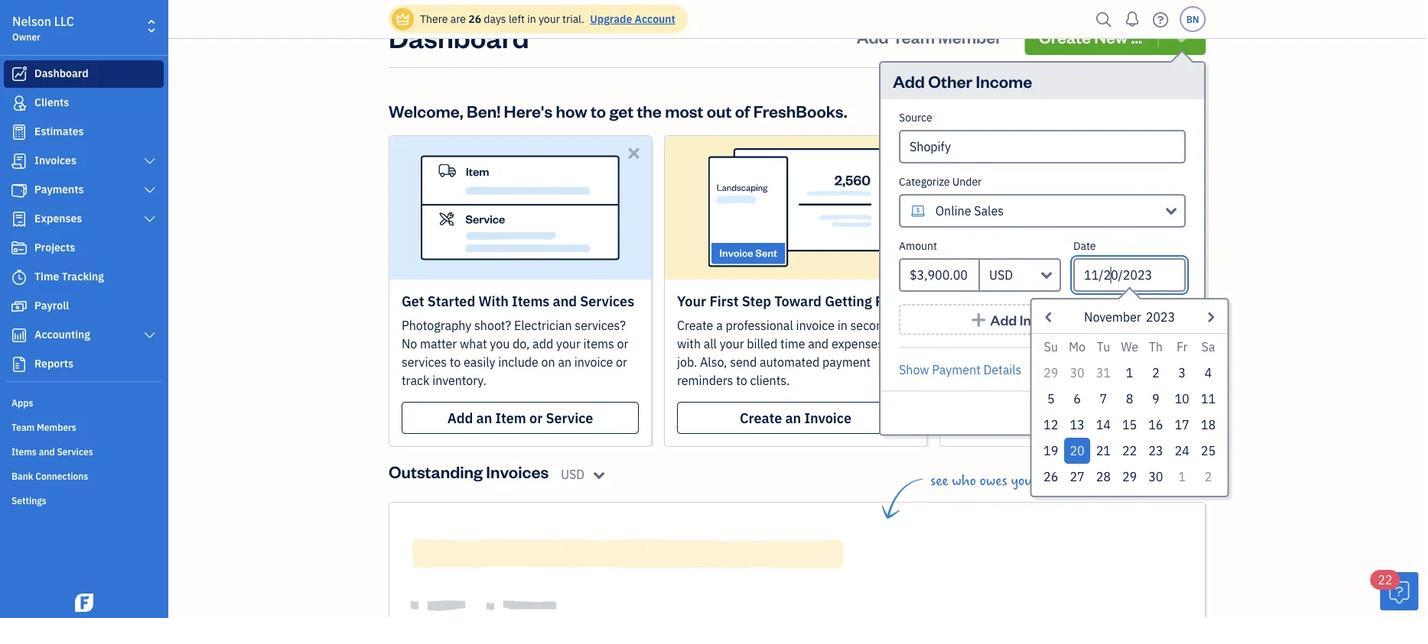Task type: vqa. For each thing, say whether or not it's contained in the screenshot.


Task type: locate. For each thing, give the bounding box(es) containing it.
chevron large down image for payments
[[143, 184, 157, 197]]

21 button
[[1090, 438, 1117, 464]]

0 vertical spatial with
[[677, 336, 701, 352]]

you
[[490, 336, 510, 352]]

1 horizontal spatial dashboard
[[389, 18, 529, 55]]

1 expenses from the left
[[832, 336, 884, 352]]

0 horizontal spatial invoice
[[574, 355, 613, 371]]

all inside your first step toward getting paid create a professional invoice in seconds with all your billed time and expenses for a job. also, send automated payment reminders to clients.
[[704, 336, 717, 352]]

a right for
[[905, 336, 911, 352]]

7 button
[[1090, 386, 1117, 412]]

10
[[1175, 391, 1189, 407]]

2 vertical spatial create
[[740, 409, 782, 427]]

0 horizontal spatial dismiss image
[[625, 145, 643, 162]]

usd down service
[[561, 467, 585, 483]]

invoices up the payments
[[34, 153, 76, 168]]

your up send
[[720, 336, 744, 352]]

1 horizontal spatial items
[[512, 292, 550, 310]]

2 down 25 button
[[1205, 469, 1212, 485]]

faster
[[965, 292, 1005, 310]]

0 vertical spatial in
[[527, 12, 536, 26]]

3 button
[[1169, 360, 1195, 386]]

0 vertical spatial 22
[[1122, 443, 1137, 459]]

1 vertical spatial 2
[[1205, 469, 1212, 485]]

with
[[677, 336, 701, 352], [1099, 355, 1123, 371]]

add included taxes button
[[899, 304, 1186, 335]]

easily
[[464, 355, 495, 371]]

26 down 19
[[1044, 469, 1058, 485]]

1 horizontal spatial 30 button
[[1143, 464, 1169, 490]]

your first step toward getting paid create a professional invoice in seconds with all your billed time and expenses for a job. also, send automated payment reminders to clients.
[[677, 292, 911, 389]]

22 inside 22 dropdown button
[[1378, 573, 1393, 589]]

or
[[617, 336, 628, 352], [616, 355, 627, 371], [529, 409, 543, 427]]

on
[[541, 355, 555, 371]]

expenses up payment
[[832, 336, 884, 352]]

are
[[450, 12, 466, 26]]

1 for the right the 1 button
[[1178, 469, 1186, 485]]

16 button
[[1143, 412, 1169, 438]]

2 expenses from the left
[[1071, 336, 1123, 352]]

30 button down 23
[[1143, 464, 1169, 490]]

see
[[952, 336, 973, 352]]

dismiss image up categorize
[[900, 145, 918, 162]]

chevron large down image inside expenses link
[[143, 213, 157, 226]]

client image
[[10, 96, 28, 111]]

dismiss image
[[625, 145, 643, 162], [900, 145, 918, 162]]

an left "invoice"
[[785, 409, 801, 427]]

members
[[37, 422, 76, 434]]

1 vertical spatial 1
[[1178, 469, 1186, 485]]

1 horizontal spatial dismiss image
[[900, 145, 918, 162]]

0 horizontal spatial track
[[402, 373, 430, 389]]

1 horizontal spatial 1
[[1178, 469, 1186, 485]]

main element
[[0, 0, 207, 619]]

2 horizontal spatial in
[[1083, 292, 1095, 310]]

dashboard inside main element
[[34, 66, 88, 80]]

your up transactions.
[[1126, 355, 1150, 371]]

bn button
[[1180, 6, 1206, 32]]

31
[[1096, 365, 1111, 381]]

1 vertical spatial 2 button
[[1195, 464, 1221, 490]]

with inside your first step toward getting paid create a professional invoice in seconds with all your billed time and expenses for a job. also, send automated payment reminders to clients.
[[677, 336, 701, 352]]

0 horizontal spatial 29
[[1044, 365, 1058, 381]]

1 vertical spatial create
[[677, 318, 713, 334]]

bank connections
[[11, 471, 88, 483]]

1 horizontal spatial 26
[[1044, 469, 1058, 485]]

an right on
[[558, 355, 572, 371]]

usd inside dropdown button
[[989, 267, 1013, 283]]

dashboard image
[[10, 67, 28, 82]]

your
[[677, 292, 706, 310], [1098, 292, 1128, 310], [1066, 409, 1096, 427]]

in up taxes
[[1083, 292, 1095, 310]]

create an invoice link
[[677, 402, 914, 435]]

connections
[[35, 471, 88, 483]]

1 dismiss image from the left
[[625, 145, 643, 162]]

create new …
[[1039, 26, 1142, 47]]

0 horizontal spatial all
[[704, 336, 717, 352]]

dismiss image down get
[[625, 145, 643, 162]]

0 horizontal spatial in
[[527, 12, 536, 26]]

bn
[[1186, 13, 1199, 25]]

items inside main element
[[11, 446, 37, 458]]

track down freshbooks
[[1044, 373, 1072, 389]]

1 horizontal spatial with
[[1099, 355, 1123, 371]]

1 vertical spatial dashboard
[[34, 66, 88, 80]]

create down clients.
[[740, 409, 782, 427]]

connect your bank link
[[952, 402, 1190, 435]]

0 horizontal spatial 1
[[1126, 365, 1133, 381]]

for
[[887, 336, 902, 352]]

create left search "image"
[[1039, 26, 1091, 47]]

team left "member"
[[892, 26, 935, 47]]

1 horizontal spatial track
[[1044, 373, 1072, 389]]

2 dismiss image from the left
[[900, 145, 918, 162]]

included
[[1020, 311, 1075, 329]]

online sales
[[935, 203, 1004, 219]]

an left item
[[476, 409, 492, 427]]

th
[[1149, 339, 1163, 355]]

0 horizontal spatial services
[[57, 446, 93, 458]]

0 vertical spatial 30
[[1070, 365, 1085, 381]]

create inside dropdown button
[[1039, 26, 1091, 47]]

or right item
[[529, 409, 543, 427]]

chart image
[[10, 328, 28, 344]]

11
[[1201, 391, 1216, 407]]

1 vertical spatial invoices
[[486, 461, 549, 483]]

ben!
[[467, 100, 500, 122]]

create for create new …
[[1039, 26, 1091, 47]]

and left 27
[[1041, 473, 1065, 490]]

1 vertical spatial chevron large down image
[[143, 213, 157, 226]]

31 button
[[1090, 360, 1117, 386]]

0 horizontal spatial team
[[11, 422, 35, 434]]

services up bank connections link
[[57, 446, 93, 458]]

chevron large down image inside invoices link
[[143, 155, 157, 168]]

1 vertical spatial or
[[616, 355, 627, 371]]

to left get
[[591, 100, 606, 122]]

1 horizontal spatial usd
[[989, 267, 1013, 283]]

and down the 'team members'
[[39, 446, 55, 458]]

0 horizontal spatial 26
[[468, 12, 481, 26]]

an inside get started with items and services photography shoot? electrician services? no matter what you do, add your items or services to easily include on an invoice or track inventory.
[[558, 355, 572, 371]]

photography
[[402, 318, 471, 334]]

1 button
[[1117, 360, 1143, 386], [1169, 464, 1195, 490]]

1 horizontal spatial 29 button
[[1117, 464, 1143, 490]]

invoice up time
[[796, 318, 835, 334]]

0 vertical spatial services
[[580, 292, 634, 310]]

your inside your first step toward getting paid create a professional invoice in seconds with all your billed time and expenses for a job. also, send automated payment reminders to clients.
[[677, 292, 706, 310]]

1 horizontal spatial create
[[740, 409, 782, 427]]

0 horizontal spatial 1 button
[[1117, 360, 1143, 386]]

usd inside field
[[561, 467, 585, 483]]

0 vertical spatial 2
[[1152, 365, 1160, 381]]

…
[[1131, 26, 1142, 47]]

resource center badge image
[[1380, 573, 1418, 611]]

chevron large down image inside payments 'link'
[[143, 184, 157, 197]]

1 horizontal spatial 29
[[1122, 469, 1137, 485]]

1 vertical spatial 30
[[1149, 469, 1163, 485]]

1 horizontal spatial invoice
[[796, 318, 835, 334]]

show payment details button
[[899, 361, 1022, 379]]

29 button
[[1038, 360, 1064, 386], [1117, 464, 1143, 490]]

1 down we
[[1126, 365, 1133, 381]]

plus image
[[970, 312, 987, 328]]

to up "inventory."
[[450, 355, 461, 371]]

payments link
[[4, 177, 164, 204]]

there are 26 days left in your trial. upgrade account
[[420, 12, 675, 26]]

all right "see"
[[976, 336, 989, 352]]

0 horizontal spatial expenses
[[832, 336, 884, 352]]

Categorize Under field
[[899, 194, 1186, 228]]

your inside a faster way to pull in your expense data see all your business expenses at a glance by connecting freshbooks with your bank to automatically track your transactions.
[[1098, 292, 1128, 310]]

an inside 'link'
[[785, 409, 801, 427]]

0 horizontal spatial a
[[716, 318, 723, 334]]

0 vertical spatial 30 button
[[1064, 360, 1090, 386]]

0 horizontal spatial with
[[677, 336, 701, 352]]

create for create an invoice
[[740, 409, 782, 427]]

1 horizontal spatial team
[[892, 26, 935, 47]]

invoices down add an item or service link
[[486, 461, 549, 483]]

grid
[[1038, 334, 1221, 490]]

0 vertical spatial usd
[[989, 267, 1013, 283]]

or right items
[[617, 336, 628, 352]]

0 vertical spatial 1
[[1126, 365, 1133, 381]]

create new … button
[[1025, 18, 1206, 55]]

Source text field
[[900, 132, 1184, 162]]

services up services?
[[580, 292, 634, 310]]

your right add
[[556, 336, 581, 352]]

0 horizontal spatial usd
[[561, 467, 585, 483]]

a right at
[[1139, 336, 1146, 352]]

0 vertical spatial chevron large down image
[[143, 184, 157, 197]]

invoices inside invoices link
[[34, 153, 76, 168]]

1 horizontal spatial a
[[905, 336, 911, 352]]

0 vertical spatial create
[[1039, 26, 1091, 47]]

tu
[[1097, 339, 1110, 355]]

0 vertical spatial invoices
[[34, 153, 76, 168]]

to down send
[[736, 373, 747, 389]]

1 vertical spatial team
[[11, 422, 35, 434]]

26 right are
[[468, 12, 481, 26]]

billed
[[747, 336, 778, 352]]

2 chevron large down image from the top
[[143, 213, 157, 226]]

4 button
[[1195, 360, 1221, 386]]

add other income
[[893, 70, 1032, 92]]

an for get started with items and services
[[476, 409, 492, 427]]

0 vertical spatial or
[[617, 336, 628, 352]]

professional
[[726, 318, 793, 334]]

and inside main element
[[39, 446, 55, 458]]

in right left
[[527, 12, 536, 26]]

and up electrician
[[553, 292, 577, 310]]

chevron large down image inside accounting "link"
[[143, 330, 157, 342]]

create up job.
[[677, 318, 713, 334]]

0 vertical spatial team
[[892, 26, 935, 47]]

1 horizontal spatial 30
[[1149, 469, 1163, 485]]

clients.
[[750, 373, 790, 389]]

track down "services"
[[402, 373, 430, 389]]

and right time
[[808, 336, 829, 352]]

1 horizontal spatial all
[[976, 336, 989, 352]]

services inside get started with items and services photography shoot? electrician services? no matter what you do, add your items or services to easily include on an invoice or track inventory.
[[580, 292, 634, 310]]

25
[[1201, 443, 1216, 459]]

30 down mo at the right bottom of page
[[1070, 365, 1085, 381]]

who
[[952, 473, 976, 490]]

to up included
[[1039, 292, 1052, 310]]

0 horizontal spatial 29 button
[[1038, 360, 1064, 386]]

1 vertical spatial usd
[[561, 467, 585, 483]]

and inside get started with items and services photography shoot? electrician services? no matter what you do, add your items or services to easily include on an invoice or track inventory.
[[553, 292, 577, 310]]

save
[[1147, 404, 1178, 422]]

1 track from the left
[[402, 373, 430, 389]]

18 button
[[1195, 412, 1221, 438]]

invoice
[[804, 409, 852, 427]]

money image
[[10, 299, 28, 314]]

add for add included taxes
[[990, 311, 1017, 329]]

services inside main element
[[57, 446, 93, 458]]

0 vertical spatial 1 button
[[1117, 360, 1143, 386]]

29 down 22 button
[[1122, 469, 1137, 485]]

0 horizontal spatial 22
[[1122, 443, 1137, 459]]

1 chevron large down image from the top
[[143, 155, 157, 168]]

upgrade account link
[[587, 12, 675, 26]]

team down apps
[[11, 422, 35, 434]]

0 horizontal spatial create
[[677, 318, 713, 334]]

track inside get started with items and services photography shoot? electrician services? no matter what you do, add your items or services to easily include on an invoice or track inventory.
[[402, 373, 430, 389]]

a down first
[[716, 318, 723, 334]]

9
[[1152, 391, 1160, 407]]

items down the 'team members'
[[11, 446, 37, 458]]

payment image
[[10, 183, 28, 198]]

all up also, at the bottom of the page
[[704, 336, 717, 352]]

2 down 'th'
[[1152, 365, 1160, 381]]

pay
[[1146, 473, 1169, 490]]

dismiss image for get started with items and services
[[625, 145, 643, 162]]

invoice inside get started with items and services photography shoot? electrician services? no matter what you do, add your items or services to easily include on an invoice or track inventory.
[[574, 355, 613, 371]]

usd up faster
[[989, 267, 1013, 283]]

28
[[1096, 469, 1111, 485]]

clients link
[[4, 90, 164, 117]]

1 vertical spatial in
[[1083, 292, 1095, 310]]

29 up 5 button
[[1044, 365, 1058, 381]]

1 vertical spatial services
[[57, 446, 93, 458]]

1 vertical spatial 22
[[1378, 573, 1393, 589]]

1 chevron large down image from the top
[[143, 184, 157, 197]]

chevron large down image
[[143, 155, 157, 168], [143, 330, 157, 342]]

go to help image
[[1148, 8, 1173, 31]]

1 horizontal spatial an
[[558, 355, 572, 371]]

notifications image
[[1120, 4, 1145, 34]]

invoices
[[34, 153, 76, 168], [486, 461, 549, 483]]

expenses down taxes
[[1071, 336, 1123, 352]]

in down getting
[[838, 318, 848, 334]]

1 for the leftmost the 1 button
[[1126, 365, 1133, 381]]

payment
[[822, 355, 871, 371]]

chevron large down image for invoices
[[143, 155, 157, 168]]

0 horizontal spatial invoices
[[34, 153, 76, 168]]

invoice down items
[[574, 355, 613, 371]]

2 horizontal spatial your
[[1098, 292, 1128, 310]]

create inside 'link'
[[740, 409, 782, 427]]

2 button down 'th'
[[1143, 360, 1169, 386]]

of
[[735, 100, 750, 122]]

0 horizontal spatial bank
[[11, 471, 33, 483]]

llc
[[54, 13, 74, 29]]

30 button down mo at the right bottom of page
[[1064, 360, 1090, 386]]

2 button down 25
[[1195, 464, 1221, 490]]

1 vertical spatial chevron large down image
[[143, 330, 157, 342]]

items up electrician
[[512, 292, 550, 310]]

0 vertical spatial 29
[[1044, 365, 1058, 381]]

source
[[899, 111, 932, 125]]

team inside main element
[[11, 422, 35, 434]]

2 vertical spatial or
[[529, 409, 543, 427]]

create inside your first step toward getting paid create a professional invoice in seconds with all your billed time and expenses for a job. also, send automated payment reminders to clients.
[[677, 318, 713, 334]]

2 horizontal spatial create
[[1039, 26, 1091, 47]]

data
[[952, 311, 982, 329]]

0 vertical spatial items
[[512, 292, 550, 310]]

1 button right pay
[[1169, 464, 1195, 490]]

29 button right 28
[[1117, 464, 1143, 490]]

nelson
[[12, 13, 51, 29]]

expenses link
[[4, 206, 164, 233]]

29 button down su
[[1038, 360, 1064, 386]]

your
[[539, 12, 560, 26], [556, 336, 581, 352], [720, 336, 744, 352], [992, 336, 1016, 352], [1126, 355, 1150, 371], [1075, 373, 1099, 389]]

0 horizontal spatial 2
[[1152, 365, 1160, 381]]

0 vertical spatial invoice
[[796, 318, 835, 334]]

2 chevron large down image from the top
[[143, 330, 157, 342]]

usd for usd field
[[561, 467, 585, 483]]

step
[[742, 292, 771, 310]]

accounting
[[34, 328, 90, 342]]

chevron large down image
[[143, 184, 157, 197], [143, 213, 157, 226]]

or down services?
[[616, 355, 627, 371]]

add included taxes
[[990, 311, 1115, 329]]

time
[[780, 336, 805, 352]]

1 horizontal spatial services
[[580, 292, 634, 310]]

2 track from the left
[[1044, 373, 1072, 389]]

item
[[495, 409, 526, 427]]

chevron large down image up projects "link"
[[143, 213, 157, 226]]

an for your first step toward getting paid
[[785, 409, 801, 427]]

in inside a faster way to pull in your expense data see all your business expenses at a glance by connecting freshbooks with your bank to automatically track your transactions.
[[1083, 292, 1095, 310]]

1 all from the left
[[704, 336, 717, 352]]

with inside a faster way to pull in your expense data see all your business expenses at a glance by connecting freshbooks with your bank to automatically track your transactions.
[[1099, 355, 1123, 371]]

usd button
[[980, 259, 1061, 292]]

26
[[468, 12, 481, 26], [1044, 469, 1058, 485]]

services?
[[575, 318, 626, 334]]

projects link
[[4, 235, 164, 262]]

cancel button
[[1058, 398, 1130, 429]]

timer image
[[10, 270, 28, 285]]

2 all from the left
[[976, 336, 989, 352]]

an
[[558, 355, 572, 371], [476, 409, 492, 427], [785, 409, 801, 427]]

2 horizontal spatial a
[[1139, 336, 1146, 352]]

categorize under
[[899, 175, 982, 189]]

30 down 23
[[1149, 469, 1163, 485]]

chevron large down image up payments 'link'
[[143, 155, 157, 168]]

1 vertical spatial with
[[1099, 355, 1123, 371]]

your inside your first step toward getting paid create a professional invoice in seconds with all your billed time and expenses for a job. also, send automated payment reminders to clients.
[[720, 336, 744, 352]]

chevron large down image up reports link
[[143, 330, 157, 342]]

your up the connecting
[[992, 336, 1016, 352]]

1 right pay
[[1178, 469, 1186, 485]]

add for add team member
[[857, 26, 889, 47]]

inventory.
[[432, 373, 486, 389]]

team
[[892, 26, 935, 47], [11, 422, 35, 434]]

0 vertical spatial 2 button
[[1143, 360, 1169, 386]]

payments
[[34, 182, 84, 197]]

1 button down we
[[1117, 360, 1143, 386]]

1 vertical spatial items
[[11, 446, 37, 458]]

0 vertical spatial chevron large down image
[[143, 155, 157, 168]]

1 vertical spatial bank
[[11, 471, 33, 483]]

create an invoice
[[740, 409, 852, 427]]

1 horizontal spatial 1 button
[[1169, 464, 1195, 490]]

0 horizontal spatial dashboard
[[34, 66, 88, 80]]

owes
[[980, 473, 1007, 490]]

1 horizontal spatial in
[[838, 318, 848, 334]]

1 vertical spatial 29
[[1122, 469, 1137, 485]]

crown image
[[395, 11, 411, 27]]

1 horizontal spatial 22
[[1378, 573, 1393, 589]]

chevron large down image down invoices link
[[143, 184, 157, 197]]



Task type: describe. For each thing, give the bounding box(es) containing it.
expense image
[[10, 212, 28, 227]]

items inside get started with items and services photography shoot? electrician services? no matter what you do, add your items or services to easily include on an invoice or track inventory.
[[512, 292, 550, 310]]

30 for the leftmost "30" 'button'
[[1070, 365, 1085, 381]]

grid containing su
[[1038, 334, 1221, 490]]

8 button
[[1117, 386, 1143, 412]]

left
[[509, 12, 525, 26]]

project image
[[10, 241, 28, 256]]

0 vertical spatial dashboard
[[389, 18, 529, 55]]

chevron large down image for expenses
[[143, 213, 157, 226]]

dashboard link
[[4, 60, 164, 88]]

do,
[[513, 336, 530, 352]]

23 button
[[1143, 438, 1169, 464]]

connect your bank
[[1011, 409, 1132, 427]]

1 horizontal spatial 2 button
[[1195, 464, 1221, 490]]

1 vertical spatial 29 button
[[1117, 464, 1143, 490]]

14
[[1096, 417, 1111, 433]]

glance
[[1149, 336, 1185, 352]]

income
[[976, 70, 1032, 92]]

matter
[[420, 336, 457, 352]]

team inside button
[[892, 26, 935, 47]]

1 horizontal spatial 2
[[1205, 469, 1212, 485]]

track inside a faster way to pull in your expense data see all your business expenses at a glance by connecting freshbooks with your bank to automatically track your transactions.
[[1044, 373, 1072, 389]]

8
[[1126, 391, 1133, 407]]

the
[[637, 100, 662, 122]]

all inside a faster way to pull in your expense data see all your business expenses at a glance by connecting freshbooks with your bank to automatically track your transactions.
[[976, 336, 989, 352]]

estimates
[[34, 124, 84, 138]]

bank inside main element
[[11, 471, 33, 483]]

0 vertical spatial bank
[[1099, 409, 1132, 427]]

11 button
[[1195, 386, 1221, 412]]

in for pull
[[1083, 292, 1095, 310]]

sa
[[1202, 339, 1215, 355]]

electrician
[[514, 318, 572, 334]]

getting
[[825, 292, 872, 310]]

amount
[[899, 239, 937, 253]]

with
[[479, 292, 509, 310]]

19 button
[[1038, 438, 1064, 464]]

accounting link
[[4, 322, 164, 350]]

report image
[[10, 357, 28, 373]]

items and services link
[[4, 440, 164, 463]]

20
[[1070, 443, 1085, 459]]

categorize
[[899, 175, 950, 189]]

late
[[1105, 473, 1128, 490]]

online
[[935, 203, 971, 219]]

items
[[583, 336, 614, 352]]

in for left
[[527, 12, 536, 26]]

save button
[[1133, 398, 1192, 429]]

add team member
[[857, 26, 1002, 47]]

get
[[609, 100, 634, 122]]

10 button
[[1169, 386, 1195, 412]]

dismiss image for your first step toward getting paid
[[900, 145, 918, 162]]

add for add an item or service
[[447, 409, 473, 427]]

to inside your first step toward getting paid create a professional invoice in seconds with all your billed time and expenses for a job. also, send automated payment reminders to clients.
[[736, 373, 747, 389]]

sales
[[974, 203, 1004, 219]]

$0.00 text field
[[899, 259, 980, 292]]

12 button
[[1038, 412, 1064, 438]]

freshbooks image
[[72, 594, 96, 613]]

30 for bottommost "30" 'button'
[[1149, 469, 1163, 485]]

by
[[952, 355, 966, 371]]

to left pay
[[1131, 473, 1143, 490]]

what
[[460, 336, 487, 352]]

17
[[1175, 417, 1189, 433]]

estimate image
[[10, 125, 28, 140]]

27
[[1070, 469, 1085, 485]]

22 inside 22 button
[[1122, 443, 1137, 459]]

24
[[1175, 443, 1189, 459]]

13
[[1070, 417, 1085, 433]]

0 vertical spatial 26
[[468, 12, 481, 26]]

upgrade
[[590, 12, 632, 26]]

your left trial.
[[539, 12, 560, 26]]

invoice image
[[10, 154, 28, 169]]

22 button
[[1117, 438, 1143, 464]]

15
[[1122, 417, 1137, 433]]

apps link
[[4, 391, 164, 414]]

28 button
[[1090, 464, 1117, 490]]

service
[[546, 409, 593, 427]]

27 button
[[1064, 464, 1090, 490]]

or inside add an item or service link
[[529, 409, 543, 427]]

a inside a faster way to pull in your expense data see all your business expenses at a glance by connecting freshbooks with your bank to automatically track your transactions.
[[1139, 336, 1146, 352]]

1 horizontal spatial invoices
[[486, 461, 549, 483]]

1 vertical spatial 30 button
[[1143, 464, 1169, 490]]

show payment details
[[899, 362, 1022, 378]]

started
[[428, 292, 475, 310]]

welcome, ben! here's how to get the most out of freshbooks.
[[389, 100, 847, 122]]

projects
[[34, 241, 75, 255]]

days
[[484, 12, 506, 26]]

6 button
[[1064, 386, 1090, 412]]

to inside get started with items and services photography shoot? electrician services? no matter what you do, add your items or services to easily include on an invoice or track inventory.
[[450, 355, 461, 371]]

a faster way to pull in your expense data see all your business expenses at a glance by connecting freshbooks with your bank to automatically track your transactions.
[[952, 292, 1185, 389]]

time
[[34, 270, 59, 284]]

how
[[556, 100, 587, 122]]

see who owes you, and who's late to pay
[[930, 473, 1169, 490]]

usd for usd dropdown button
[[989, 267, 1013, 283]]

dismiss image
[[1176, 145, 1193, 162]]

most
[[665, 100, 703, 122]]

payroll link
[[4, 293, 164, 321]]

way
[[1008, 292, 1036, 310]]

there
[[420, 12, 448, 26]]

2023
[[1146, 309, 1175, 326]]

outstanding invoices
[[389, 461, 549, 483]]

items and services
[[11, 446, 93, 458]]

your inside get started with items and services photography shoot? electrician services? no matter what you do, add your items or services to easily include on an invoice or track inventory.
[[556, 336, 581, 352]]

in inside your first step toward getting paid create a professional invoice in seconds with all your billed time and expenses for a job. also, send automated payment reminders to clients.
[[838, 318, 848, 334]]

your up the 6
[[1075, 373, 1099, 389]]

add an item or service
[[447, 409, 593, 427]]

9 button
[[1143, 386, 1169, 412]]

and inside your first step toward getting paid create a professional invoice in seconds with all your billed time and expenses for a job. also, send automated payment reminders to clients.
[[808, 336, 829, 352]]

su
[[1044, 339, 1058, 355]]

0 vertical spatial 29 button
[[1038, 360, 1064, 386]]

0 horizontal spatial 2 button
[[1143, 360, 1169, 386]]

connect
[[1011, 409, 1063, 427]]

to down by
[[952, 373, 964, 389]]

1 horizontal spatial your
[[1066, 409, 1096, 427]]

chevrondown image
[[1171, 26, 1192, 47]]

expenses inside your first step toward getting paid create a professional invoice in seconds with all your billed time and expenses for a job. also, send automated payment reminders to clients.
[[832, 336, 884, 352]]

cancel
[[1072, 404, 1116, 422]]

26 inside button
[[1044, 469, 1058, 485]]

search image
[[1092, 8, 1116, 31]]

Currency field
[[561, 466, 612, 485]]

toward
[[774, 292, 822, 310]]

reports link
[[4, 351, 164, 379]]

add for add other income
[[893, 70, 925, 92]]

we
[[1121, 339, 1138, 355]]

shoot?
[[474, 318, 511, 334]]

Date in MM/DD/YYYY format text field
[[1073, 259, 1186, 292]]

22 button
[[1370, 571, 1418, 611]]

invoice inside your first step toward getting paid create a professional invoice in seconds with all your billed time and expenses for a job. also, send automated payment reminders to clients.
[[796, 318, 835, 334]]

invoices link
[[4, 148, 164, 175]]

get
[[402, 292, 424, 310]]

0 horizontal spatial 30 button
[[1064, 360, 1090, 386]]

expenses inside a faster way to pull in your expense data see all your business expenses at a glance by connecting freshbooks with your bank to automatically track your transactions.
[[1071, 336, 1123, 352]]

chevron large down image for accounting
[[143, 330, 157, 342]]

first
[[709, 292, 739, 310]]



